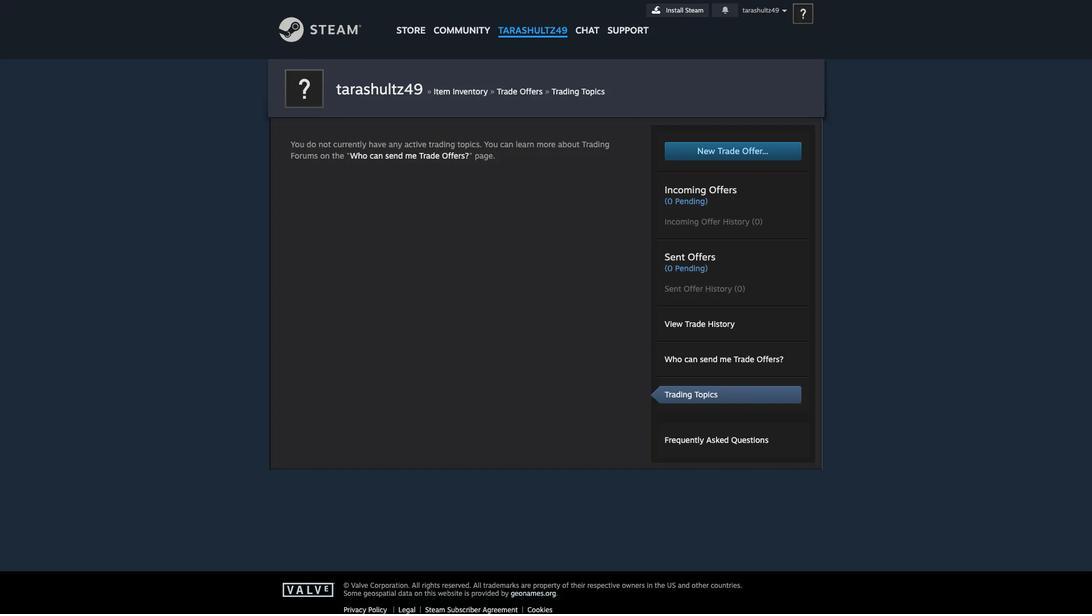 Task type: locate. For each thing, give the bounding box(es) containing it.
offers up sent offer history (0) at the right of page
[[688, 251, 716, 263]]

incoming offer history (0)
[[665, 217, 763, 226]]

pending) for sent
[[675, 263, 708, 273]]

" down currently
[[347, 151, 350, 160]]

tarashultz49 link up have
[[336, 80, 427, 98]]

us
[[667, 581, 676, 590]]

0 horizontal spatial all
[[412, 581, 420, 590]]

2 vertical spatial tarashultz49
[[336, 80, 423, 98]]

all right is
[[473, 581, 481, 590]]

install
[[666, 6, 683, 14]]

0 horizontal spatial the
[[332, 151, 344, 160]]

2 vertical spatial can
[[685, 354, 698, 364]]

incoming inside incoming offers (0 pending)
[[665, 184, 707, 196]]

website
[[438, 589, 462, 598]]

incoming
[[665, 184, 707, 196], [665, 217, 699, 226]]

1 horizontal spatial trading
[[582, 139, 610, 149]]

the inside you do not currently have any active trading topics.  you can learn more about trading forums on the "
[[332, 151, 344, 160]]

offers up learn at the top left of the page
[[520, 86, 543, 96]]

me
[[405, 151, 417, 160], [720, 354, 732, 364]]

item
[[434, 86, 450, 96]]

2 pending) from the top
[[675, 263, 708, 273]]

1 vertical spatial who can send me trade offers? link
[[665, 354, 784, 364]]

frequently asked questions
[[665, 435, 769, 445]]

on left this
[[414, 589, 422, 598]]

incoming offer history (0) link
[[665, 216, 801, 228]]

who can send me trade offers? link down active in the top left of the page
[[350, 151, 469, 160]]

1 vertical spatial (0)
[[735, 284, 746, 294]]

offers? for who can send me trade offers? " page.
[[442, 151, 469, 160]]

1 vertical spatial offers
[[709, 184, 737, 196]]

1 vertical spatial pending)
[[675, 263, 708, 273]]

0 vertical spatial me
[[405, 151, 417, 160]]

send down any
[[385, 151, 403, 160]]

who can send me trade offers? link down view trade history link
[[665, 354, 784, 364]]

trade down trading
[[419, 151, 440, 160]]

2 horizontal spatial can
[[685, 354, 698, 364]]

0 horizontal spatial who
[[350, 151, 367, 160]]

sent up sent offer history (0) at the right of page
[[665, 251, 685, 263]]

»
[[427, 85, 431, 97], [490, 85, 494, 97], [545, 85, 549, 97]]

0 vertical spatial offers?
[[442, 151, 469, 160]]

the
[[332, 151, 344, 160], [655, 581, 665, 590]]

trade inside tarashultz49 » item inventory » trade offers » trading topics
[[497, 86, 517, 96]]

who down view
[[665, 354, 682, 364]]

1 horizontal spatial the
[[655, 581, 665, 590]]

history up the who can send me trade offers?
[[708, 319, 735, 329]]

send down view trade history at the bottom right
[[700, 354, 718, 364]]

1 horizontal spatial on
[[414, 589, 422, 598]]

sent down sent offers (0 pending)
[[665, 284, 682, 294]]

0 horizontal spatial »
[[427, 85, 431, 97]]

0 horizontal spatial me
[[405, 151, 417, 160]]

0 vertical spatial offer
[[701, 217, 721, 226]]

1 horizontal spatial »
[[490, 85, 494, 97]]

(0 inside sent offers (0 pending)
[[665, 263, 673, 273]]

topics inside tarashultz49 » item inventory » trade offers » trading topics
[[581, 86, 605, 96]]

2 vertical spatial trading
[[665, 390, 692, 399]]

pending) up incoming offer history (0)
[[675, 196, 708, 206]]

offers inside incoming offers (0 pending)
[[709, 184, 737, 196]]

trading topics link up frequently
[[665, 390, 718, 399]]

0 horizontal spatial can
[[370, 151, 383, 160]]

send
[[385, 151, 403, 160], [700, 354, 718, 364]]

trade right inventory
[[497, 86, 517, 96]]

2 vertical spatial offers
[[688, 251, 716, 263]]

history down sent offers (0 pending)
[[706, 284, 732, 294]]

trading right 'trade offers' link
[[552, 86, 579, 96]]

1 vertical spatial offer
[[684, 284, 703, 294]]

1 horizontal spatial send
[[700, 354, 718, 364]]

their
[[571, 581, 585, 590]]

community link
[[430, 0, 494, 41]]

trading up frequently
[[665, 390, 692, 399]]

1 horizontal spatial can
[[500, 139, 513, 149]]

trading right about
[[582, 139, 610, 149]]

who
[[350, 151, 367, 160], [665, 354, 682, 364]]

1 horizontal spatial offers?
[[757, 354, 784, 364]]

1 vertical spatial trading
[[582, 139, 610, 149]]

trade
[[497, 86, 517, 96], [718, 146, 740, 156], [419, 151, 440, 160], [685, 319, 706, 329], [734, 354, 755, 364]]

0 vertical spatial trading topics link
[[552, 86, 605, 96]]

1 horizontal spatial (0)
[[752, 217, 763, 226]]

by
[[501, 589, 509, 598]]

1 vertical spatial the
[[655, 581, 665, 590]]

can
[[500, 139, 513, 149], [370, 151, 383, 160], [685, 354, 698, 364]]

incoming down incoming offers (0 pending) in the right of the page
[[665, 217, 699, 226]]

steam
[[685, 6, 704, 14]]

community
[[434, 24, 490, 36]]

can inside you do not currently have any active trading topics.  you can learn more about trading forums on the "
[[500, 139, 513, 149]]

2 horizontal spatial »
[[545, 85, 549, 97]]

incoming offers (0 pending)
[[665, 184, 737, 206]]

offer
[[701, 217, 721, 226], [684, 284, 703, 294]]

you up forums
[[291, 139, 304, 149]]

not
[[318, 139, 331, 149]]

0 vertical spatial tarashultz49
[[743, 6, 779, 14]]

(0)
[[752, 217, 763, 226], [735, 284, 746, 294]]

is
[[464, 589, 469, 598]]

(0 for incoming offers
[[665, 196, 673, 206]]

history for incoming offers
[[723, 217, 750, 226]]

store link
[[392, 0, 430, 41]]

offers?
[[442, 151, 469, 160], [757, 354, 784, 364]]

other
[[692, 581, 709, 590]]

offer for sent
[[684, 284, 703, 294]]

1 vertical spatial tarashultz49
[[498, 24, 568, 36]]

0 vertical spatial sent
[[665, 251, 685, 263]]

who down currently
[[350, 151, 367, 160]]

me for who can send me trade offers?
[[720, 354, 732, 364]]

sent
[[665, 251, 685, 263], [665, 284, 682, 294]]

(0 inside incoming offers (0 pending)
[[665, 196, 673, 206]]

the right "in"
[[655, 581, 665, 590]]

this
[[424, 589, 436, 598]]

trademarks
[[483, 581, 519, 590]]

are
[[521, 581, 531, 590]]

1 horizontal spatial trading topics link
[[665, 390, 718, 399]]

(0 up sent offer history (0) at the right of page
[[665, 263, 673, 273]]

all left rights in the bottom of the page
[[412, 581, 420, 590]]

1 " from the left
[[347, 151, 350, 160]]

pending)
[[675, 196, 708, 206], [675, 263, 708, 273]]

1 horizontal spatial you
[[484, 139, 498, 149]]

you
[[291, 139, 304, 149], [484, 139, 498, 149]]

3 » from the left
[[545, 85, 549, 97]]

0 horizontal spatial topics
[[581, 86, 605, 96]]

send for who can send me trade offers? " page.
[[385, 151, 403, 160]]

(0) for incoming offers
[[752, 217, 763, 226]]

topics
[[581, 86, 605, 96], [695, 390, 718, 399]]

0 vertical spatial tarashultz49 link
[[494, 0, 571, 41]]

1 vertical spatial (0
[[665, 263, 673, 273]]

trading topics link
[[552, 86, 605, 96], [665, 390, 718, 399]]

tarashultz49 » item inventory » trade offers » trading topics
[[336, 80, 605, 98]]

offers inside sent offers (0 pending)
[[688, 251, 716, 263]]

0 vertical spatial incoming
[[665, 184, 707, 196]]

in
[[647, 581, 653, 590]]

1 incoming from the top
[[665, 184, 707, 196]]

can up trading topics at right
[[685, 354, 698, 364]]

the down currently
[[332, 151, 344, 160]]

trade right new
[[718, 146, 740, 156]]

forums
[[291, 151, 318, 160]]

trade down view trade history link
[[734, 354, 755, 364]]

tarashultz49
[[743, 6, 779, 14], [498, 24, 568, 36], [336, 80, 423, 98]]

geospatial
[[363, 589, 396, 598]]

1 vertical spatial history
[[706, 284, 732, 294]]

1 horizontal spatial me
[[720, 354, 732, 364]]

0 horizontal spatial trading topics link
[[552, 86, 605, 96]]

(0 up incoming offer history (0)
[[665, 196, 673, 206]]

1 vertical spatial can
[[370, 151, 383, 160]]

more
[[537, 139, 556, 149]]

1 horizontal spatial "
[[469, 151, 473, 160]]

0 vertical spatial the
[[332, 151, 344, 160]]

offer...
[[742, 146, 769, 156]]

0 vertical spatial history
[[723, 217, 750, 226]]

trade offers link
[[497, 86, 543, 96]]

» left item
[[427, 85, 431, 97]]

0 vertical spatial (0
[[665, 196, 673, 206]]

1 horizontal spatial all
[[473, 581, 481, 590]]

" inside you do not currently have any active trading topics.  you can learn more about trading forums on the "
[[347, 151, 350, 160]]

0 vertical spatial who can send me trade offers? link
[[350, 151, 469, 160]]

offers inside tarashultz49 » item inventory » trade offers » trading topics
[[520, 86, 543, 96]]

0 horizontal spatial (0)
[[735, 284, 746, 294]]

pending) inside incoming offers (0 pending)
[[675, 196, 708, 206]]

0 horizontal spatial offers?
[[442, 151, 469, 160]]

who can send me trade offers?
[[665, 354, 784, 364]]

offers up incoming offer history (0)
[[709, 184, 737, 196]]

1 vertical spatial who
[[665, 354, 682, 364]]

2 (0 from the top
[[665, 263, 673, 273]]

geonames.org link
[[511, 589, 556, 598]]

the inside © valve corporation. all rights reserved. all trademarks are property of their respective owners in the us and other countries. some geospatial data on this website is provided by geonames.org .
[[655, 581, 665, 590]]

all
[[412, 581, 420, 590], [473, 581, 481, 590]]

who can send me trade offers? link
[[350, 151, 469, 160], [665, 354, 784, 364]]

tarashultz49 link
[[494, 0, 571, 41], [336, 80, 427, 98]]

about
[[558, 139, 580, 149]]

1 vertical spatial me
[[720, 354, 732, 364]]

1 vertical spatial send
[[700, 354, 718, 364]]

on inside © valve corporation. all rights reserved. all trademarks are property of their respective owners in the us and other countries. some geospatial data on this website is provided by geonames.org .
[[414, 589, 422, 598]]

"
[[347, 151, 350, 160], [469, 151, 473, 160]]

support
[[607, 24, 649, 36]]

countries.
[[711, 581, 742, 590]]

" down topics.
[[469, 151, 473, 160]]

2 sent from the top
[[665, 284, 682, 294]]

0 vertical spatial offers
[[520, 86, 543, 96]]

0 horizontal spatial "
[[347, 151, 350, 160]]

who for who can send me trade offers? " page.
[[350, 151, 367, 160]]

on
[[320, 151, 330, 160], [414, 589, 422, 598]]

0 vertical spatial topics
[[581, 86, 605, 96]]

sent inside sent offers (0 pending)
[[665, 251, 685, 263]]

trading
[[552, 86, 579, 96], [582, 139, 610, 149], [665, 390, 692, 399]]

1 you from the left
[[291, 139, 304, 149]]

1 vertical spatial topics
[[695, 390, 718, 399]]

1 horizontal spatial tarashultz49
[[498, 24, 568, 36]]

1 vertical spatial sent
[[665, 284, 682, 294]]

on down not
[[320, 151, 330, 160]]

0 vertical spatial pending)
[[675, 196, 708, 206]]

trading topics link up about
[[552, 86, 605, 96]]

offers
[[520, 86, 543, 96], [709, 184, 737, 196], [688, 251, 716, 263]]

0 vertical spatial who
[[350, 151, 367, 160]]

history down incoming offers (0 pending) in the right of the page
[[723, 217, 750, 226]]

1 vertical spatial tarashultz49 link
[[336, 80, 427, 98]]

1 pending) from the top
[[675, 196, 708, 206]]

me down view trade history link
[[720, 354, 732, 364]]

asked
[[707, 435, 729, 445]]

1 vertical spatial incoming
[[665, 217, 699, 226]]

0 horizontal spatial you
[[291, 139, 304, 149]]

1 (0 from the top
[[665, 196, 673, 206]]

you up page.
[[484, 139, 498, 149]]

pending) inside sent offers (0 pending)
[[675, 263, 708, 273]]

(0
[[665, 196, 673, 206], [665, 263, 673, 273]]

offer down incoming offers (0 pending) in the right of the page
[[701, 217, 721, 226]]

trading
[[429, 139, 455, 149]]

2 " from the left
[[469, 151, 473, 160]]

history for sent offers
[[706, 284, 732, 294]]

sent for offer
[[665, 284, 682, 294]]

» right inventory
[[490, 85, 494, 97]]

1 sent from the top
[[665, 251, 685, 263]]

0 horizontal spatial on
[[320, 151, 330, 160]]

0 vertical spatial can
[[500, 139, 513, 149]]

incoming for offers
[[665, 184, 707, 196]]

install steam link
[[646, 3, 709, 17]]

1 vertical spatial offers?
[[757, 354, 784, 364]]

0 vertical spatial (0)
[[752, 217, 763, 226]]

0 vertical spatial send
[[385, 151, 403, 160]]

offer down sent offers (0 pending)
[[684, 284, 703, 294]]

history
[[723, 217, 750, 226], [706, 284, 732, 294], [708, 319, 735, 329]]

me down active in the top left of the page
[[405, 151, 417, 160]]

2 all from the left
[[473, 581, 481, 590]]

provided
[[471, 589, 499, 598]]

tarashultz49 link left the chat
[[494, 0, 571, 41]]

0 horizontal spatial trading
[[552, 86, 579, 96]]

pending) up sent offer history (0) at the right of page
[[675, 263, 708, 273]]

1 horizontal spatial who
[[665, 354, 682, 364]]

2 incoming from the top
[[665, 217, 699, 226]]

incoming up incoming offer history (0)
[[665, 184, 707, 196]]

can left learn at the top left of the page
[[500, 139, 513, 149]]

can down have
[[370, 151, 383, 160]]

0 vertical spatial on
[[320, 151, 330, 160]]

» right 'trade offers' link
[[545, 85, 549, 97]]

1 vertical spatial on
[[414, 589, 422, 598]]

0 vertical spatial trading
[[552, 86, 579, 96]]

0 horizontal spatial send
[[385, 151, 403, 160]]



Task type: vqa. For each thing, say whether or not it's contained in the screenshot.
Privacy
no



Task type: describe. For each thing, give the bounding box(es) containing it.
inventory
[[453, 86, 488, 96]]

valve logo image
[[283, 583, 337, 598]]

who can send me trade offers? " page.
[[350, 151, 495, 160]]

active
[[404, 139, 427, 149]]

view trade history
[[665, 319, 735, 329]]

0 horizontal spatial who can send me trade offers? link
[[350, 151, 469, 160]]

2 » from the left
[[490, 85, 494, 97]]

learn
[[516, 139, 534, 149]]

corporation.
[[370, 581, 410, 590]]

on inside you do not currently have any active trading topics.  you can learn more about trading forums on the "
[[320, 151, 330, 160]]

view trade history link
[[665, 319, 735, 329]]

sent offer history (0)
[[665, 284, 746, 294]]

can for who can send me trade offers? " page.
[[370, 151, 383, 160]]

incoming for offer
[[665, 217, 699, 226]]

install steam
[[666, 6, 704, 14]]

currently
[[333, 139, 366, 149]]

0 horizontal spatial tarashultz49
[[336, 80, 423, 98]]

support link
[[603, 0, 653, 39]]

offers? for who can send me trade offers?
[[757, 354, 784, 364]]

send for who can send me trade offers?
[[700, 354, 718, 364]]

have
[[369, 139, 386, 149]]

property
[[533, 581, 560, 590]]

data
[[398, 589, 412, 598]]

respective
[[587, 581, 620, 590]]

chat
[[575, 24, 600, 36]]

(0) for sent offers
[[735, 284, 746, 294]]

reserved.
[[442, 581, 471, 590]]

trading topics
[[665, 390, 718, 399]]

(0 for sent offers
[[665, 263, 673, 273]]

new trade offer...
[[698, 146, 769, 156]]

1 horizontal spatial tarashultz49 link
[[494, 0, 571, 41]]

© valve corporation. all rights reserved. all trademarks are property of their respective owners in the us and other countries. some geospatial data on this website is provided by geonames.org .
[[344, 581, 742, 598]]

questions
[[731, 435, 769, 445]]

sent offer history (0) link
[[665, 283, 801, 295]]

pending) for incoming
[[675, 196, 708, 206]]

trading inside tarashultz49 » item inventory » trade offers » trading topics
[[552, 86, 579, 96]]

who for who can send me trade offers?
[[665, 354, 682, 364]]

you do not currently have any active trading topics.  you can learn more about trading forums on the "
[[291, 139, 610, 160]]

chat link
[[571, 0, 603, 39]]

1 horizontal spatial topics
[[695, 390, 718, 399]]

of
[[562, 581, 569, 590]]

0 horizontal spatial tarashultz49 link
[[336, 80, 427, 98]]

1 vertical spatial trading topics link
[[665, 390, 718, 399]]

do
[[307, 139, 316, 149]]

store
[[396, 24, 426, 36]]

sent for offers
[[665, 251, 685, 263]]

page.
[[475, 151, 495, 160]]

rights
[[422, 581, 440, 590]]

can for who can send me trade offers?
[[685, 354, 698, 364]]

frequently asked questions link
[[665, 435, 769, 445]]

me for who can send me trade offers? " page.
[[405, 151, 417, 160]]

sent offers (0 pending)
[[665, 251, 716, 273]]

view
[[665, 319, 683, 329]]

trading inside you do not currently have any active trading topics.  you can learn more about trading forums on the "
[[582, 139, 610, 149]]

owners
[[622, 581, 645, 590]]

offers for incoming offers
[[709, 184, 737, 196]]

2 horizontal spatial trading
[[665, 390, 692, 399]]

frequently
[[665, 435, 704, 445]]

1 » from the left
[[427, 85, 431, 97]]

.
[[556, 589, 558, 598]]

2 horizontal spatial tarashultz49
[[743, 6, 779, 14]]

1 all from the left
[[412, 581, 420, 590]]

trade right view
[[685, 319, 706, 329]]

and
[[678, 581, 690, 590]]

geonames.org
[[511, 589, 556, 598]]

any
[[389, 139, 402, 149]]

topics.
[[457, 139, 482, 149]]

2 you from the left
[[484, 139, 498, 149]]

offer for incoming
[[701, 217, 721, 226]]

©
[[344, 581, 349, 590]]

1 horizontal spatial who can send me trade offers? link
[[665, 354, 784, 364]]

new
[[698, 146, 715, 156]]

offers for sent offers
[[688, 251, 716, 263]]

2 vertical spatial history
[[708, 319, 735, 329]]

valve
[[351, 581, 368, 590]]

item inventory link
[[434, 86, 488, 96]]

some
[[344, 589, 362, 598]]



